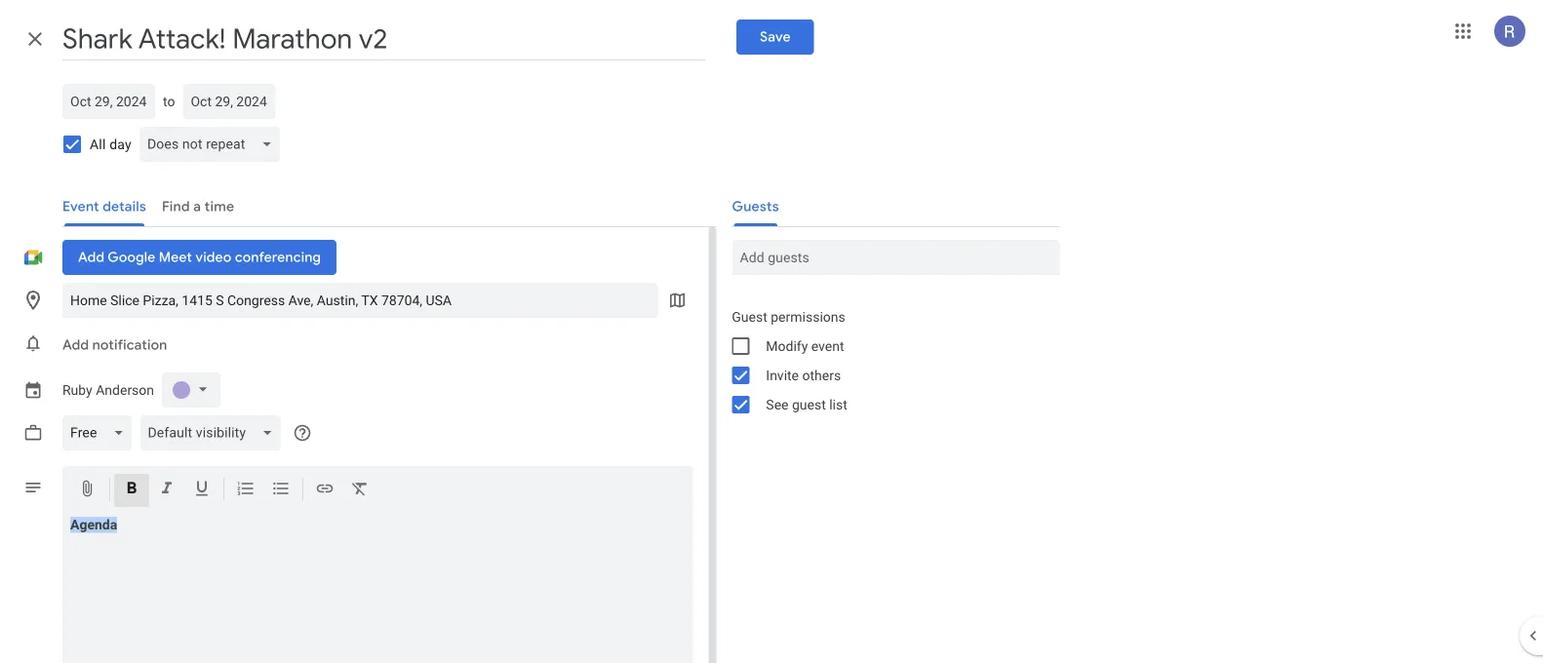 Task type: describe. For each thing, give the bounding box(es) containing it.
bold image
[[122, 479, 141, 502]]

insert link image
[[315, 479, 335, 502]]

remove formatting image
[[350, 479, 370, 502]]

save button
[[736, 20, 814, 55]]

invite others
[[766, 367, 841, 383]]

group containing guest permissions
[[716, 302, 1060, 419]]

bulleted list image
[[271, 479, 291, 502]]

see
[[766, 397, 789, 413]]

modify
[[766, 338, 808, 354]]

invite
[[766, 367, 799, 383]]

day
[[109, 136, 132, 152]]

Location text field
[[70, 283, 650, 318]]

add
[[62, 337, 89, 354]]

see guest list
[[766, 397, 847, 413]]

End date text field
[[191, 90, 268, 113]]

numbered list image
[[236, 479, 256, 502]]

Start date text field
[[70, 90, 147, 113]]

modify event
[[766, 338, 844, 354]]

all day
[[90, 136, 132, 152]]

notification
[[92, 337, 167, 354]]

all
[[90, 136, 106, 152]]



Task type: vqa. For each thing, say whether or not it's contained in the screenshot.
Modify
yes



Task type: locate. For each thing, give the bounding box(es) containing it.
guest permissions
[[732, 309, 845, 325]]

guest
[[732, 309, 768, 325]]

None field
[[139, 127, 288, 162], [62, 416, 140, 451], [140, 416, 289, 451], [139, 127, 288, 162], [62, 416, 140, 451], [140, 416, 289, 451]]

event
[[811, 338, 844, 354]]

Guests text field
[[740, 240, 1052, 275]]

others
[[802, 367, 841, 383]]

guest
[[792, 397, 826, 413]]

list
[[829, 397, 847, 413]]

agenda
[[70, 517, 117, 533]]

anderson
[[96, 382, 154, 398]]

Description text field
[[62, 517, 693, 663]]

permissions
[[771, 309, 845, 325]]

Title text field
[[62, 18, 705, 60]]

group
[[716, 302, 1060, 419]]

formatting options toolbar
[[62, 466, 693, 514]]

ruby
[[62, 382, 92, 398]]

ruby anderson
[[62, 382, 154, 398]]

save
[[760, 28, 791, 46]]

add notification
[[62, 337, 167, 354]]

underline image
[[192, 479, 212, 502]]

to
[[163, 93, 175, 109]]

add notification button
[[55, 322, 175, 369]]

italic image
[[157, 479, 177, 502]]



